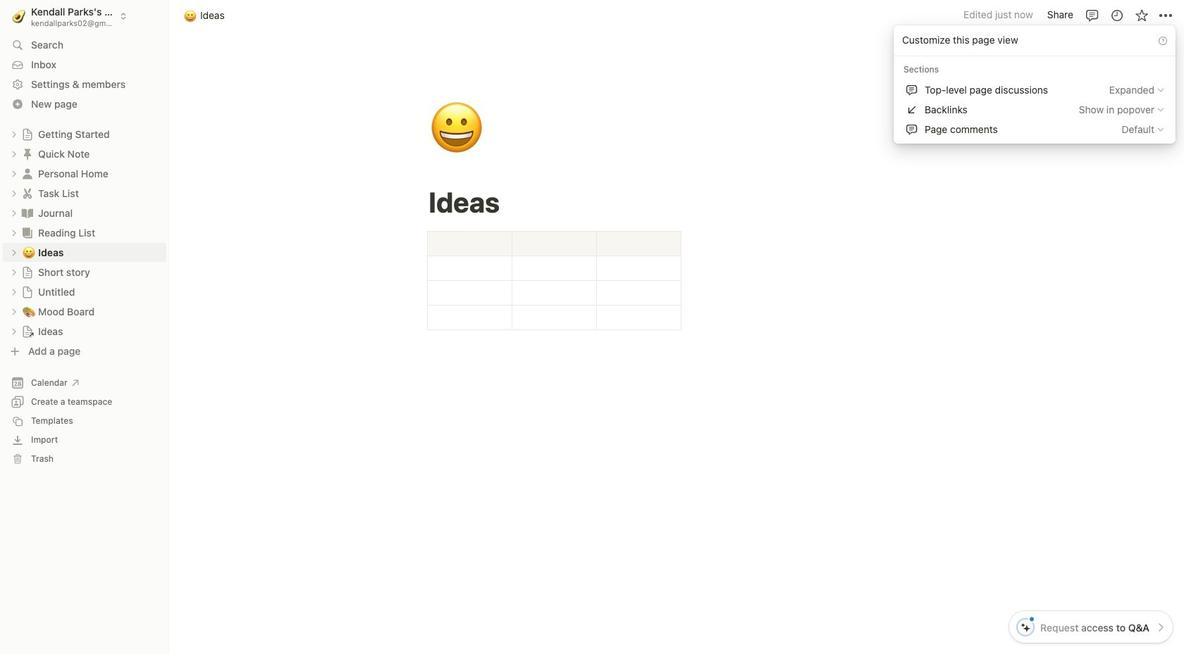 Task type: locate. For each thing, give the bounding box(es) containing it.
1 horizontal spatial 😀 image
[[429, 93, 484, 165]]

0 vertical spatial 😀 image
[[184, 7, 197, 24]]

0 horizontal spatial 😀 image
[[184, 7, 197, 24]]

😀 image
[[184, 7, 197, 24], [429, 93, 484, 165]]

updates image
[[1110, 8, 1124, 22]]



Task type: vqa. For each thing, say whether or not it's contained in the screenshot.
🥑 image
yes



Task type: describe. For each thing, give the bounding box(es) containing it.
🥑 image
[[12, 7, 26, 25]]

comments image
[[1085, 8, 1099, 22]]

favorite image
[[1135, 8, 1149, 22]]

1 vertical spatial 😀 image
[[429, 93, 484, 165]]



